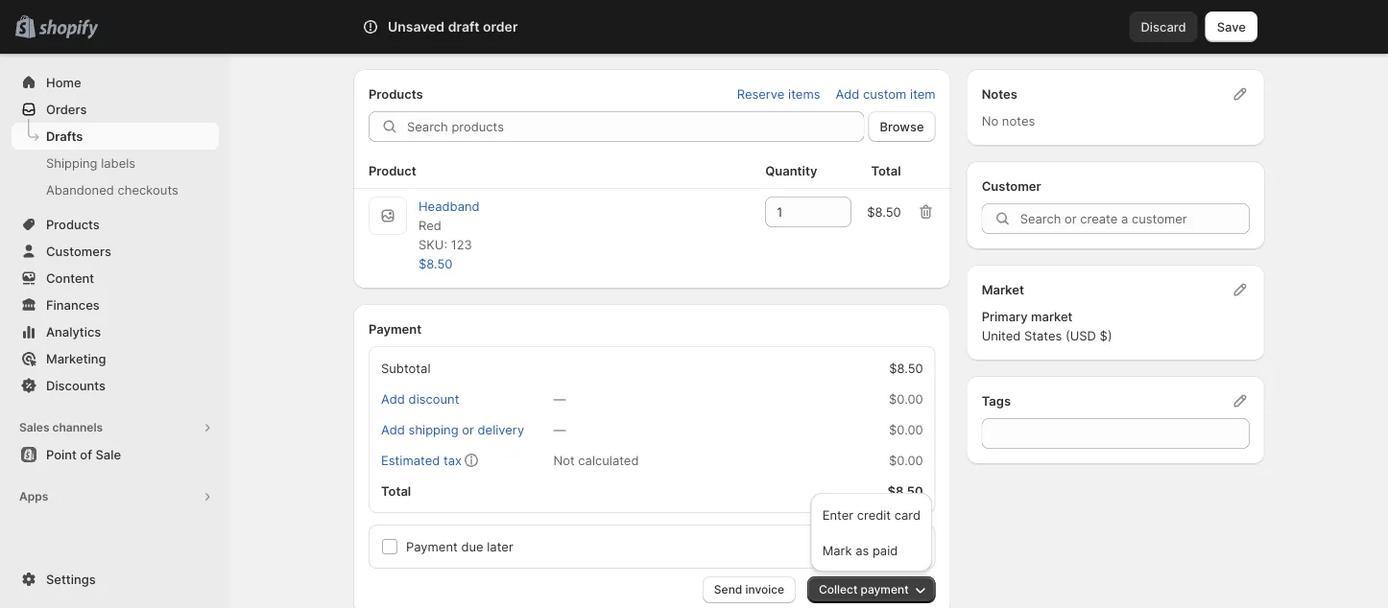 Task type: locate. For each thing, give the bounding box(es) containing it.
product
[[369, 163, 416, 178]]

1 vertical spatial add
[[381, 392, 405, 407]]

as
[[855, 543, 869, 558]]

payment for payment
[[369, 322, 422, 336]]

search
[[447, 19, 488, 34]]

$)
[[1100, 328, 1112, 343]]

2 — from the top
[[553, 422, 566, 437]]

$8.50 inside button
[[419, 256, 453, 271]]

card
[[894, 508, 921, 523]]

mark as paid button
[[817, 535, 926, 566]]

send invoice
[[714, 583, 784, 597]]

analytics
[[46, 324, 101, 339]]

total down browse button
[[871, 163, 901, 178]]

united
[[982, 328, 1021, 343]]

add inside "add shipping or delivery" button
[[381, 422, 405, 437]]

2 vertical spatial add
[[381, 422, 405, 437]]

reserve
[[737, 86, 785, 101]]

collect
[[819, 583, 858, 597]]

send invoice button
[[703, 577, 796, 604]]

add inside add custom item button
[[836, 86, 860, 101]]

no notes
[[982, 113, 1035, 128]]

apps
[[19, 490, 48, 504]]

$0.00
[[889, 392, 923, 407], [889, 422, 923, 437], [889, 453, 923, 468]]

shipping labels
[[46, 156, 135, 170]]

payment up "subtotal"
[[369, 322, 422, 336]]

add custom item
[[836, 86, 936, 101]]

0 horizontal spatial products
[[46, 217, 100, 232]]

1 vertical spatial $0.00
[[889, 422, 923, 437]]

1 vertical spatial total
[[381, 484, 411, 499]]

add left custom at the right top of the page
[[836, 86, 860, 101]]

marketing link
[[12, 346, 219, 372]]

$0.00 for add discount
[[889, 392, 923, 407]]

add inside add discount button
[[381, 392, 405, 407]]

—
[[553, 392, 566, 407], [553, 422, 566, 437]]

0 vertical spatial total
[[871, 163, 901, 178]]

0 vertical spatial —
[[553, 392, 566, 407]]

add for add custom item
[[836, 86, 860, 101]]

save
[[1217, 19, 1246, 34]]

products
[[369, 86, 423, 101], [46, 217, 100, 232]]

discounts
[[46, 378, 106, 393]]

add down "subtotal"
[[381, 392, 405, 407]]

payment for payment due later
[[406, 540, 458, 554]]

$0.00 for add shipping or delivery
[[889, 422, 923, 437]]

no
[[982, 113, 999, 128]]

analytics link
[[12, 319, 219, 346]]

add shipping or delivery button
[[370, 417, 536, 444]]

2 vertical spatial $0.00
[[889, 453, 923, 468]]

order right "unsaved"
[[452, 21, 502, 44]]

items
[[788, 86, 820, 101]]

sales channels
[[19, 421, 103, 435]]

red
[[419, 218, 441, 233]]

1 horizontal spatial products
[[369, 86, 423, 101]]

custom
[[863, 86, 907, 101]]

finances link
[[12, 292, 219, 319]]

1 vertical spatial payment
[[406, 540, 458, 554]]

1 vertical spatial —
[[553, 422, 566, 437]]

shipping
[[409, 422, 458, 437]]

mark as paid
[[822, 543, 898, 558]]

collect payment
[[819, 583, 909, 597]]

due
[[461, 540, 483, 554]]

products up customers
[[46, 217, 100, 232]]

Search products text field
[[407, 111, 864, 142]]

2 $0.00 from the top
[[889, 422, 923, 437]]

add shipping or delivery
[[381, 422, 524, 437]]

0 vertical spatial $0.00
[[889, 392, 923, 407]]

invoice
[[745, 583, 784, 597]]

None text field
[[982, 419, 1250, 449]]

0 vertical spatial payment
[[369, 322, 422, 336]]

add discount
[[381, 392, 459, 407]]

not calculated
[[553, 453, 639, 468]]

payment
[[861, 583, 909, 597]]

add up estimated
[[381, 422, 405, 437]]

apps button
[[12, 484, 219, 511]]

1 — from the top
[[553, 392, 566, 407]]

total
[[871, 163, 901, 178], [381, 484, 411, 499]]

notes
[[982, 86, 1017, 101]]

$8.50
[[867, 204, 901, 219], [419, 256, 453, 271], [889, 361, 923, 376], [888, 484, 923, 499]]

0 horizontal spatial total
[[381, 484, 411, 499]]

payment left due
[[406, 540, 458, 554]]

add discount button
[[370, 386, 471, 413]]

point
[[46, 447, 77, 462]]

enter credit card button
[[817, 499, 926, 531]]

add for add discount
[[381, 392, 405, 407]]

menu
[[817, 499, 926, 566]]

discard
[[1141, 19, 1186, 34]]

0 vertical spatial add
[[836, 86, 860, 101]]

None number field
[[765, 197, 823, 228]]

save button
[[1205, 12, 1258, 42]]

add
[[836, 86, 860, 101], [381, 392, 405, 407], [381, 422, 405, 437]]

total down estimated
[[381, 484, 411, 499]]

payment
[[369, 322, 422, 336], [406, 540, 458, 554]]

payment due later
[[406, 540, 513, 554]]

abandoned checkouts link
[[12, 177, 219, 204]]

sales channels button
[[12, 415, 219, 442]]

1 vertical spatial products
[[46, 217, 100, 232]]

1 $0.00 from the top
[[889, 392, 923, 407]]

products down the 'create'
[[369, 86, 423, 101]]

credit
[[857, 508, 891, 523]]

market
[[1031, 309, 1073, 324]]

headband link
[[419, 199, 480, 214]]

headband
[[419, 199, 480, 214]]

shipping labels link
[[12, 150, 219, 177]]

order right draft at left
[[483, 19, 518, 35]]

search button
[[416, 12, 972, 42]]

mark
[[822, 543, 852, 558]]

sales
[[19, 421, 49, 435]]

unsaved
[[388, 19, 445, 35]]



Task type: describe. For each thing, give the bounding box(es) containing it.
of
[[80, 447, 92, 462]]

settings link
[[12, 566, 219, 593]]

Search or create a customer text field
[[1020, 204, 1250, 234]]

abandoned
[[46, 182, 114, 197]]

delivery
[[478, 422, 524, 437]]

enter credit card
[[822, 508, 921, 523]]

— for add discount
[[553, 392, 566, 407]]

add for add shipping or delivery
[[381, 422, 405, 437]]

collect payment button
[[807, 577, 936, 604]]

abandoned checkouts
[[46, 182, 178, 197]]

primary market united states (usd $)
[[982, 309, 1112, 343]]

not
[[553, 453, 575, 468]]

sale
[[95, 447, 121, 462]]

paid
[[873, 543, 898, 558]]

$8.50 button
[[407, 251, 464, 277]]

item
[[910, 86, 936, 101]]

customers link
[[12, 238, 219, 265]]

orders
[[46, 102, 87, 117]]

home link
[[12, 69, 219, 96]]

settings
[[46, 572, 96, 587]]

home
[[46, 75, 81, 90]]

states
[[1024, 328, 1062, 343]]

orders link
[[12, 96, 219, 123]]

sku:
[[419, 237, 447, 252]]

channels
[[52, 421, 103, 435]]

(usd
[[1066, 328, 1096, 343]]

labels
[[101, 156, 135, 170]]

tax
[[443, 453, 462, 468]]

estimated tax
[[381, 453, 462, 468]]

estimated
[[381, 453, 440, 468]]

market
[[982, 282, 1024, 297]]

create
[[384, 21, 447, 44]]

enter
[[822, 508, 854, 523]]

estimated tax button
[[370, 447, 473, 474]]

tags
[[982, 394, 1011, 408]]

reserve items
[[737, 86, 820, 101]]

add custom item button
[[824, 81, 947, 108]]

point of sale
[[46, 447, 121, 462]]

— for add shipping or delivery
[[553, 422, 566, 437]]

headband red sku: 123
[[419, 199, 480, 252]]

or
[[462, 422, 474, 437]]

calculated
[[578, 453, 639, 468]]

point of sale link
[[12, 442, 219, 468]]

browse button
[[868, 111, 936, 142]]

discard link
[[1129, 12, 1198, 42]]

send
[[714, 583, 742, 597]]

quantity
[[765, 163, 817, 178]]

1 horizontal spatial total
[[871, 163, 901, 178]]

notes
[[1002, 113, 1035, 128]]

content
[[46, 271, 94, 286]]

drafts link
[[12, 123, 219, 150]]

reserve items button
[[725, 81, 832, 108]]

draft
[[448, 19, 480, 35]]

products link
[[12, 211, 219, 238]]

drafts
[[46, 129, 83, 144]]

later
[[487, 540, 513, 554]]

discount
[[409, 392, 459, 407]]

point of sale button
[[0, 442, 230, 468]]

subtotal
[[381, 361, 431, 376]]

3 $0.00 from the top
[[889, 453, 923, 468]]

customers
[[46, 244, 111, 259]]

marketing
[[46, 351, 106, 366]]

unsaved draft order
[[388, 19, 518, 35]]

browse
[[880, 119, 924, 134]]

primary
[[982, 309, 1028, 324]]

create order
[[384, 21, 502, 44]]

menu containing enter credit card
[[817, 499, 926, 566]]

discounts link
[[12, 372, 219, 399]]

0 vertical spatial products
[[369, 86, 423, 101]]

customer
[[982, 179, 1041, 193]]

shopify image
[[39, 20, 98, 39]]

checkouts
[[118, 182, 178, 197]]



Task type: vqa. For each thing, say whether or not it's contained in the screenshot.
the Search countries text field
no



